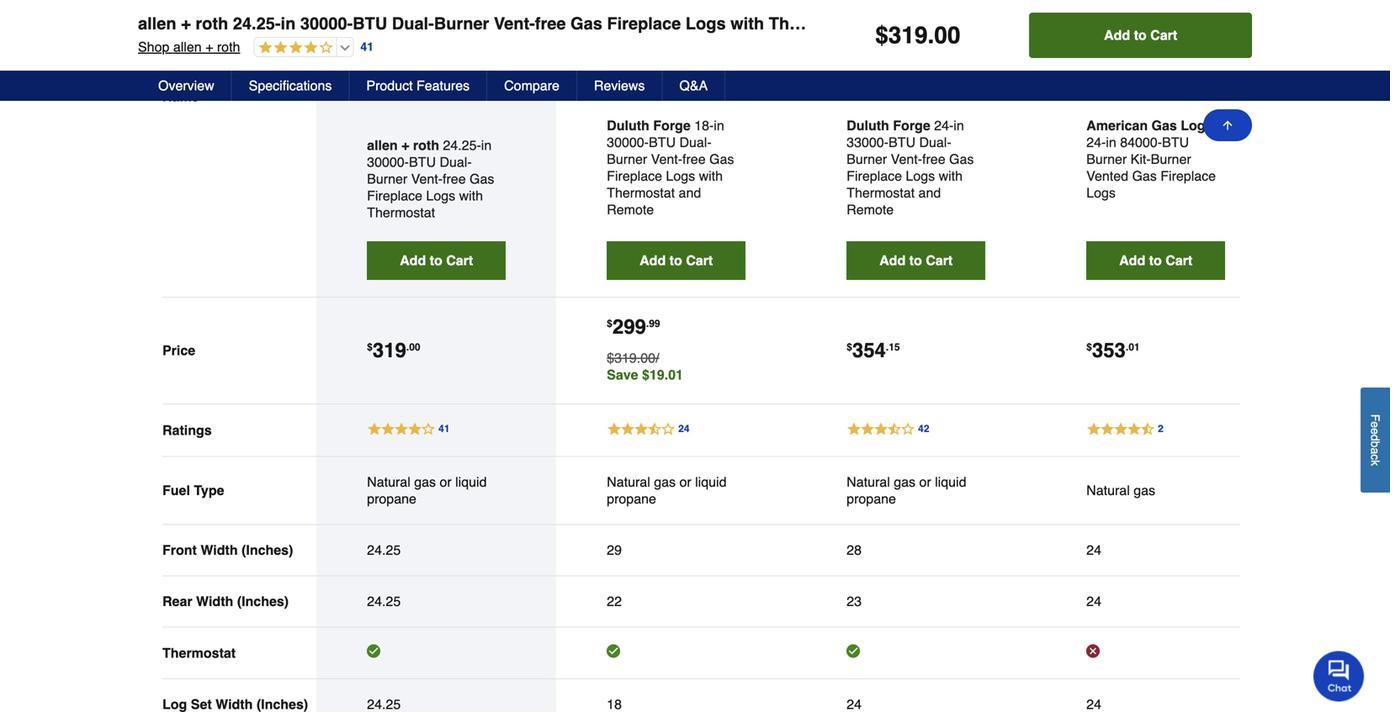 Task type: describe. For each thing, give the bounding box(es) containing it.
natural inside cell
[[1087, 483, 1130, 499]]

$ inside $ 354 . 15
[[847, 342, 852, 354]]

kit-
[[1131, 152, 1151, 167]]

0 vertical spatial 319
[[889, 22, 928, 49]]

354
[[852, 339, 886, 362]]

natural gas
[[1087, 483, 1156, 499]]

btu inside 24.25-in 30000-btu dual- burner vent-free gas fireplace logs with thermostat
[[409, 154, 436, 170]]

353
[[1092, 339, 1126, 362]]

item number 4 9 7 6 2 7 2 and model number v f l 3 - r w 2 4 d t l element
[[133, 30, 1257, 47]]

burner inside 24-in 33000-btu dual- burner vent-free gas fireplace logs with thermostat and remote
[[847, 152, 887, 167]]

remote for 18-in 30000-btu dual- burner vent-free gas fireplace logs with thermostat and remote
[[607, 202, 654, 218]]

free inside allen + roth 24.25-in 30000-btu dual-burner vent-free gas fireplace logs with thermostat item # 4976272 | model # vfl3-rw24dtl
[[530, 7, 561, 27]]

24- inside 24-in 33000-btu dual- burner vent-free gas fireplace logs with thermostat and remote
[[934, 118, 954, 133]]

dual- inside allen + roth 24.25-in 30000-btu dual-burner vent-free gas fireplace logs with thermostat item # 4976272 | model # vfl3-rw24dtl
[[387, 7, 429, 27]]

to for 24-in 84000-btu burner kit-burner vented gas fireplace logs
[[1149, 253, 1162, 269]]

to for 18-in 30000-btu dual- burner vent-free gas fireplace logs with thermostat and remote
[[670, 253, 682, 269]]

00 inside $ 319 . 00
[[409, 342, 420, 354]]

shop allen + roth up the overview
[[138, 39, 240, 55]]

(inches) for rear width (inches)
[[237, 594, 289, 610]]

rear width (inches)
[[162, 594, 289, 610]]

fireplace inside 24-in 33000-btu dual- burner vent-free gas fireplace logs with thermostat and remote
[[847, 168, 902, 184]]

product features button
[[350, 71, 487, 101]]

1 e from the top
[[1369, 422, 1382, 429]]

chat invite button image
[[1314, 651, 1365, 702]]

24.25- for allen + roth 24.25-in 30000-btu dual-burner vent-free gas fireplace logs with thermostat
[[233, 14, 281, 33]]

and for 18-in 30000-btu dual- burner vent-free gas fireplace logs with thermostat and remote
[[679, 185, 701, 201]]

(inches) for front width (inches)
[[242, 543, 293, 558]]

01
[[1129, 342, 1140, 354]]

with for 18-in 30000-btu dual- burner vent-free gas fireplace logs with thermostat and remote
[[699, 168, 723, 184]]

shop allen + roth down 4976272
[[133, 53, 235, 69]]

4976272
[[166, 32, 212, 45]]

item
[[133, 32, 156, 45]]

ratings
[[162, 423, 212, 438]]

gas inside 24.25-in 30000-btu dual- burner vent-free gas fireplace logs with thermostat
[[470, 171, 494, 187]]

299
[[613, 316, 646, 339]]

cart for 24-in 33000-btu dual- burner vent-free gas fireplace logs with thermostat and remote
[[926, 253, 953, 269]]

84000-
[[1120, 135, 1162, 150]]

f
[[1369, 415, 1382, 422]]

2 e from the top
[[1369, 429, 1382, 435]]

3 natural gas or liquid propane cell from the left
[[847, 474, 986, 508]]

overview
[[158, 78, 214, 93]]

allen inside allen + roth 24.25-in 30000-btu dual-burner vent-free gas fireplace logs with thermostat item # 4976272 | model # vfl3-rw24dtl
[[133, 7, 171, 27]]

30000- inside 18-in 30000-btu dual- burner vent-free gas fireplace logs with thermostat and remote
[[607, 135, 649, 150]]

. inside $ 354 . 15
[[886, 342, 889, 354]]

rw24dtl
[[296, 32, 351, 45]]

1 natural gas or liquid propane from the left
[[367, 475, 487, 507]]

with for 24.25-in 30000-btu dual- burner vent-free gas fireplace logs with thermostat
[[459, 188, 483, 204]]

$19.01
[[642, 367, 683, 383]]

in inside american gas log 24-in 84000-btu burner kit-burner vented gas fireplace logs
[[1106, 135, 1117, 150]]

0 horizontal spatial $ 319 . 00
[[367, 339, 420, 362]]

duluth for 33000-
[[847, 118, 889, 133]]

30000- right vfl3- at the left of page
[[300, 14, 353, 33]]

gas inside 18-in 30000-btu dual- burner vent-free gas fireplace logs with thermostat and remote
[[710, 152, 734, 167]]

with for 24-in 33000-btu dual- burner vent-free gas fireplace logs with thermostat and remote
[[939, 168, 963, 184]]

product
[[366, 78, 413, 93]]

24.25 cell for rear width (inches)
[[367, 594, 506, 611]]

thermostat inside 24.25-in 30000-btu dual- burner vent-free gas fireplace logs with thermostat
[[367, 205, 435, 221]]

33000-
[[847, 135, 889, 150]]

24 cell for 23
[[1087, 594, 1226, 611]]

price
[[162, 343, 195, 359]]

1 or from the left
[[440, 475, 452, 490]]

roth down |
[[212, 53, 235, 69]]

28
[[847, 543, 862, 558]]

save
[[607, 367, 638, 383]]

natural gas cell
[[1087, 483, 1226, 500]]

roth up the overview
[[196, 14, 228, 33]]

specifications
[[249, 78, 332, 93]]

allen + roth
[[367, 138, 439, 153]]

fuel type
[[162, 483, 224, 499]]

29 cell
[[607, 542, 746, 559]]

/
[[656, 351, 659, 366]]

3 propane from the left
[[847, 492, 896, 507]]

30000- inside allen + roth 24.25-in 30000-btu dual-burner vent-free gas fireplace logs with thermostat item # 4976272 | model # vfl3-rw24dtl
[[295, 7, 348, 27]]

gas inside 24-in 33000-btu dual- burner vent-free gas fireplace logs with thermostat and remote
[[949, 152, 974, 167]]

add to cart for 24-in 84000-btu burner kit-burner vented gas fireplace logs
[[1119, 253, 1193, 269]]

$ 299 . 99
[[607, 316, 660, 339]]

vent- for 24.25-in 30000-btu dual- burner vent-free gas fireplace logs with thermostat
[[411, 171, 443, 187]]

24.25-in 30000-btu dual- burner vent-free gas fireplace logs with thermostat
[[367, 138, 494, 221]]

vfl3-
[[264, 32, 296, 45]]

24.25 for front width (inches)
[[367, 543, 401, 558]]

btu inside american gas log 24-in 84000-btu burner kit-burner vented gas fireplace logs
[[1162, 135, 1189, 150]]

$ 353 . 01
[[1087, 339, 1140, 362]]

gas inside allen + roth 24.25-in 30000-btu dual-burner vent-free gas fireplace logs with thermostat item # 4976272 | model # vfl3-rw24dtl
[[566, 7, 597, 27]]

features
[[417, 78, 470, 93]]

thermostat inside 24-in 33000-btu dual- burner vent-free gas fireplace logs with thermostat and remote
[[847, 185, 915, 201]]

compare
[[504, 78, 560, 93]]

b
[[1369, 442, 1382, 448]]

duluth forge for 33000-
[[847, 118, 931, 133]]

vent- for 24-in 33000-btu dual- burner vent-free gas fireplace logs with thermostat and remote
[[891, 152, 922, 167]]

2 propane from the left
[[607, 492, 656, 507]]

3 liquid from the left
[[935, 475, 967, 490]]

add to cart button for 24-in 33000-btu dual- burner vent-free gas fireplace logs with thermostat and remote
[[847, 242, 986, 280]]

$319.00 / save $19.01
[[607, 351, 683, 383]]

duluth for 30000-
[[607, 118, 650, 133]]

in inside 18-in 30000-btu dual- burner vent-free gas fireplace logs with thermostat and remote
[[714, 118, 724, 133]]

add for 24-in 84000-btu burner kit-burner vented gas fireplace logs
[[1119, 253, 1146, 269]]

free for 18-in 30000-btu dual- burner vent-free gas fireplace logs with thermostat and remote
[[683, 152, 706, 167]]

fireplace inside 24.25-in 30000-btu dual- burner vent-free gas fireplace logs with thermostat
[[367, 188, 422, 204]]

+ inside allen + roth 24.25-in 30000-btu dual-burner vent-free gas fireplace logs with thermostat item # 4976272 | model # vfl3-rw24dtl
[[176, 7, 186, 27]]

$ inside $ 353 . 01
[[1087, 342, 1092, 354]]

american
[[1087, 118, 1148, 133]]

$319.00
[[607, 351, 656, 366]]

allen + roth 24.25-in 30000-btu dual-burner vent-free gas fireplace logs with thermostat item # 4976272 | model # vfl3-rw24dtl
[[133, 7, 856, 45]]

burner inside allen + roth 24.25-in 30000-btu dual-burner vent-free gas fireplace logs with thermostat item # 4976272 | model # vfl3-rw24dtl
[[429, 7, 484, 27]]

to for 24-in 33000-btu dual- burner vent-free gas fireplace logs with thermostat and remote
[[910, 253, 922, 269]]

q&a
[[680, 78, 708, 93]]

$ 354 . 15
[[847, 339, 900, 362]]

forge for 18-
[[653, 118, 691, 133]]

no image
[[1087, 645, 1100, 659]]

28 cell
[[847, 542, 986, 559]]

24.25 cell for front width (inches)
[[367, 542, 506, 559]]

q&a button
[[663, 71, 726, 101]]

product features
[[366, 78, 470, 93]]

24 cell for 28
[[1087, 542, 1226, 559]]

compare button
[[487, 71, 577, 101]]



Task type: vqa. For each thing, say whether or not it's contained in the screenshot.


Task type: locate. For each thing, give the bounding box(es) containing it.
shop allen + roth
[[138, 39, 240, 55], [133, 53, 235, 69]]

shop down item
[[133, 53, 164, 69]]

propane
[[367, 492, 417, 507], [607, 492, 656, 507], [847, 492, 896, 507]]

0 horizontal spatial duluth
[[607, 118, 650, 133]]

1 24 cell from the top
[[1087, 542, 1226, 559]]

fireplace inside allen + roth 24.25-in 30000-btu dual-burner vent-free gas fireplace logs with thermostat item # 4976272 | model # vfl3-rw24dtl
[[602, 7, 676, 27]]

2 horizontal spatial liquid
[[935, 475, 967, 490]]

# right model
[[258, 32, 264, 45]]

2 duluth from the left
[[847, 118, 889, 133]]

burner
[[429, 7, 484, 27], [434, 14, 489, 33], [607, 152, 647, 167], [847, 152, 887, 167], [1087, 152, 1127, 167], [1151, 152, 1191, 167], [367, 171, 408, 187]]

thermostat inside allen + roth 24.25-in 30000-btu dual-burner vent-free gas fireplace logs with thermostat item # 4976272 | model # vfl3-rw24dtl
[[764, 7, 856, 27]]

1 and from the left
[[679, 185, 701, 201]]

with inside allen + roth 24.25-in 30000-btu dual-burner vent-free gas fireplace logs with thermostat item # 4976272 | model # vfl3-rw24dtl
[[726, 7, 759, 27]]

1 horizontal spatial forge
[[893, 118, 931, 133]]

0 horizontal spatial 00
[[409, 342, 420, 354]]

cell
[[367, 645, 506, 662], [607, 645, 746, 662], [847, 645, 986, 662], [1087, 645, 1226, 662], [367, 697, 506, 713], [607, 697, 746, 713], [847, 697, 986, 713], [1087, 697, 1226, 713]]

2 24 from the top
[[1087, 594, 1102, 610]]

2 or from the left
[[680, 475, 692, 490]]

yes image
[[367, 645, 381, 659], [607, 645, 620, 659], [847, 645, 860, 659]]

free inside 18-in 30000-btu dual- burner vent-free gas fireplace logs with thermostat and remote
[[683, 152, 706, 167]]

with inside 24.25-in 30000-btu dual- burner vent-free gas fireplace logs with thermostat
[[459, 188, 483, 204]]

1 horizontal spatial #
[[258, 32, 264, 45]]

24.25- for allen + roth 24.25-in 30000-btu dual-burner vent-free gas fireplace logs with thermostat item # 4976272 | model # vfl3-rw24dtl
[[228, 7, 276, 27]]

add for 24-in 33000-btu dual- burner vent-free gas fireplace logs with thermostat and remote
[[880, 253, 906, 269]]

30000- inside 24.25-in 30000-btu dual- burner vent-free gas fireplace logs with thermostat
[[367, 154, 409, 170]]

18-in 30000-btu dual- burner vent-free gas fireplace logs with thermostat and remote
[[607, 118, 734, 218]]

24- inside american gas log 24-in 84000-btu burner kit-burner vented gas fireplace logs
[[1087, 135, 1106, 150]]

24-in 33000-btu dual- burner vent-free gas fireplace logs with thermostat and remote
[[847, 118, 974, 218]]

dual- inside 24.25-in 30000-btu dual- burner vent-free gas fireplace logs with thermostat
[[440, 154, 472, 170]]

0 horizontal spatial yes image
[[367, 645, 381, 659]]

3 yes image from the left
[[847, 645, 860, 659]]

2 and from the left
[[919, 185, 941, 201]]

1 horizontal spatial 319
[[889, 22, 928, 49]]

roth
[[191, 7, 223, 27], [196, 14, 228, 33], [217, 39, 240, 55], [212, 53, 235, 69], [413, 138, 439, 153]]

24.25-
[[228, 7, 276, 27], [233, 14, 281, 33], [443, 138, 481, 153]]

2 natural gas or liquid propane from the left
[[607, 475, 727, 507]]

1 duluth from the left
[[607, 118, 650, 133]]

0 horizontal spatial forge
[[653, 118, 691, 133]]

front
[[162, 543, 197, 558]]

1 vertical spatial $ 319 . 00
[[367, 339, 420, 362]]

2 24.25 from the top
[[367, 594, 401, 610]]

add
[[1104, 27, 1130, 43], [400, 253, 426, 269], [640, 253, 666, 269], [880, 253, 906, 269], [1119, 253, 1146, 269]]

forge for 24-
[[893, 118, 931, 133]]

24 down natural gas
[[1087, 543, 1102, 558]]

1 vertical spatial 24
[[1087, 594, 1102, 610]]

btu inside allen + roth 24.25-in 30000-btu dual-burner vent-free gas fireplace logs with thermostat item # 4976272 | model # vfl3-rw24dtl
[[348, 7, 382, 27]]

0 vertical spatial 00
[[934, 22, 961, 49]]

0 vertical spatial 24.25
[[367, 543, 401, 558]]

remote inside 24-in 33000-btu dual- burner vent-free gas fireplace logs with thermostat and remote
[[847, 202, 894, 218]]

1 vertical spatial (inches)
[[237, 594, 289, 610]]

add for 18-in 30000-btu dual- burner vent-free gas fireplace logs with thermostat and remote
[[640, 253, 666, 269]]

$ inside $ 299 . 99
[[607, 318, 613, 330]]

and for 24-in 33000-btu dual- burner vent-free gas fireplace logs with thermostat and remote
[[919, 185, 941, 201]]

reviews button
[[577, 71, 663, 101]]

duluth up 33000- at right top
[[847, 118, 889, 133]]

rear
[[162, 594, 192, 610]]

front width (inches)
[[162, 543, 293, 558]]

gas inside natural gas cell
[[1134, 483, 1156, 499]]

width for rear
[[196, 594, 233, 610]]

american gas log 24-in 84000-btu burner kit-burner vented gas fireplace logs
[[1087, 118, 1216, 201]]

0 vertical spatial width
[[201, 543, 238, 558]]

d
[[1369, 435, 1382, 442]]

in inside allen + roth 24.25-in 30000-btu dual-burner vent-free gas fireplace logs with thermostat item # 4976272 | model # vfl3-rw24dtl
[[276, 7, 291, 27]]

24
[[1087, 543, 1102, 558], [1087, 594, 1102, 610]]

duluth
[[607, 118, 650, 133], [847, 118, 889, 133]]

15
[[889, 342, 900, 354]]

1 horizontal spatial and
[[919, 185, 941, 201]]

fireplace inside 18-in 30000-btu dual- burner vent-free gas fireplace logs with thermostat and remote
[[607, 168, 662, 184]]

fireplace inside american gas log 24-in 84000-btu burner kit-burner vented gas fireplace logs
[[1161, 168, 1216, 184]]

|
[[215, 32, 218, 45]]

24.25 for rear width (inches)
[[367, 594, 401, 610]]

gas
[[566, 7, 597, 27], [571, 14, 602, 33], [1152, 118, 1177, 133], [710, 152, 734, 167], [949, 152, 974, 167], [1132, 168, 1157, 184], [470, 171, 494, 187]]

22
[[607, 594, 622, 610]]

1 yes image from the left
[[367, 645, 381, 659]]

dual- inside 18-in 30000-btu dual- burner vent-free gas fireplace logs with thermostat and remote
[[680, 135, 712, 150]]

1 natural gas or liquid propane cell from the left
[[367, 474, 506, 508]]

0 horizontal spatial natural gas or liquid propane
[[367, 475, 487, 507]]

3.9 stars image
[[255, 40, 333, 56], [249, 54, 328, 69]]

and inside 18-in 30000-btu dual- burner vent-free gas fireplace logs with thermostat and remote
[[679, 185, 701, 201]]

in inside 24.25-in 30000-btu dual- burner vent-free gas fireplace logs with thermostat
[[481, 138, 492, 153]]

add to cart
[[1104, 27, 1178, 43], [400, 253, 473, 269], [640, 253, 713, 269], [880, 253, 953, 269], [1119, 253, 1193, 269]]

41
[[361, 40, 374, 54], [356, 54, 369, 67]]

roth up |
[[191, 7, 223, 27]]

1 forge from the left
[[653, 118, 691, 133]]

e up d
[[1369, 422, 1382, 429]]

thermostat
[[764, 7, 856, 27], [769, 14, 861, 33], [607, 185, 675, 201], [847, 185, 915, 201], [367, 205, 435, 221], [162, 646, 236, 661]]

k
[[1369, 461, 1382, 467]]

0 horizontal spatial 24-
[[934, 118, 954, 133]]

23
[[847, 594, 862, 610]]

1 remote from the left
[[607, 202, 654, 218]]

logs inside american gas log 24-in 84000-btu burner kit-burner vented gas fireplace logs
[[1087, 185, 1116, 201]]

btu inside 24-in 33000-btu dual- burner vent-free gas fireplace logs with thermostat and remote
[[889, 135, 916, 150]]

#
[[159, 32, 166, 45], [258, 32, 264, 45]]

(inches)
[[242, 543, 293, 558], [237, 594, 289, 610]]

2 liquid from the left
[[695, 475, 727, 490]]

24 up no 'image'
[[1087, 594, 1102, 610]]

vented
[[1087, 168, 1129, 184]]

1 horizontal spatial 24-
[[1087, 135, 1106, 150]]

btu
[[348, 7, 382, 27], [353, 14, 387, 33], [649, 135, 676, 150], [889, 135, 916, 150], [1162, 135, 1189, 150], [409, 154, 436, 170]]

2 natural gas or liquid propane cell from the left
[[607, 474, 746, 508]]

free
[[530, 7, 561, 27], [535, 14, 566, 33], [683, 152, 706, 167], [922, 152, 946, 167], [443, 171, 466, 187]]

dual- for 24-in 33000-btu dual- burner vent-free gas fireplace logs with thermostat and remote
[[919, 135, 952, 150]]

24 cell down natural gas cell at the bottom of page
[[1087, 542, 1226, 559]]

overview button
[[141, 71, 232, 101]]

1 propane from the left
[[367, 492, 417, 507]]

heart outline image
[[386, 51, 407, 72]]

2 horizontal spatial propane
[[847, 492, 896, 507]]

0 horizontal spatial duluth forge
[[607, 118, 691, 133]]

24.25- inside allen + roth 24.25-in 30000-btu dual-burner vent-free gas fireplace logs with thermostat item # 4976272 | model # vfl3-rw24dtl
[[228, 7, 276, 27]]

1 vertical spatial 24.25
[[367, 594, 401, 610]]

1 vertical spatial 00
[[409, 342, 420, 354]]

0 horizontal spatial remote
[[607, 202, 654, 218]]

2 remote from the left
[[847, 202, 894, 218]]

1 24 from the top
[[1087, 543, 1102, 558]]

name
[[162, 89, 199, 104]]

1 horizontal spatial yes image
[[607, 645, 620, 659]]

dual- for 18-in 30000-btu dual- burner vent-free gas fireplace logs with thermostat and remote
[[680, 135, 712, 150]]

and
[[679, 185, 701, 201], [919, 185, 941, 201]]

fireplace
[[602, 7, 676, 27], [607, 14, 681, 33], [607, 168, 662, 184], [847, 168, 902, 184], [1161, 168, 1216, 184], [367, 188, 422, 204]]

natural
[[367, 475, 411, 490], [607, 475, 650, 490], [847, 475, 890, 490], [1087, 483, 1130, 499]]

specifications button
[[232, 71, 350, 101]]

1 vertical spatial 24-
[[1087, 135, 1106, 150]]

free inside 24.25-in 30000-btu dual- burner vent-free gas fireplace logs with thermostat
[[443, 171, 466, 187]]

f e e d b a c k button
[[1361, 388, 1390, 493]]

arrow up image
[[1221, 119, 1235, 132]]

0 horizontal spatial or
[[440, 475, 452, 490]]

1 horizontal spatial propane
[[607, 492, 656, 507]]

0 vertical spatial (inches)
[[242, 543, 293, 558]]

29
[[607, 543, 622, 558]]

vent-
[[489, 7, 530, 27], [494, 14, 535, 33], [651, 152, 683, 167], [891, 152, 922, 167], [411, 171, 443, 187]]

. inside $ 299 . 99
[[646, 318, 649, 330]]

roth down product features button
[[413, 138, 439, 153]]

2 horizontal spatial yes image
[[847, 645, 860, 659]]

(inches) up rear width (inches)
[[242, 543, 293, 558]]

shop up the overview
[[138, 39, 169, 55]]

duluth forge
[[607, 118, 691, 133], [847, 118, 931, 133]]

1 horizontal spatial natural gas or liquid propane
[[607, 475, 727, 507]]

1 24.25 cell from the top
[[367, 542, 506, 559]]

23 cell
[[847, 594, 986, 611]]

cart for 24-in 84000-btu burner kit-burner vented gas fireplace logs
[[1166, 253, 1193, 269]]

2 24 cell from the top
[[1087, 594, 1226, 611]]

30000- down reviews button
[[607, 135, 649, 150]]

remote for 24-in 33000-btu dual- burner vent-free gas fireplace logs with thermostat and remote
[[847, 202, 894, 218]]

btu inside 18-in 30000-btu dual- burner vent-free gas fireplace logs with thermostat and remote
[[649, 135, 676, 150]]

duluth forge down reviews button
[[607, 118, 691, 133]]

0 vertical spatial 24
[[1087, 543, 1102, 558]]

model
[[222, 32, 254, 45]]

.
[[928, 22, 934, 49], [646, 318, 649, 330], [406, 342, 409, 354], [886, 342, 889, 354], [1126, 342, 1129, 354]]

1 horizontal spatial remote
[[847, 202, 894, 218]]

0 vertical spatial 24.25 cell
[[367, 542, 506, 559]]

$
[[875, 22, 889, 49], [607, 318, 613, 330], [367, 342, 373, 354], [847, 342, 852, 354], [1087, 342, 1092, 354]]

dual-
[[387, 7, 429, 27], [392, 14, 434, 33], [680, 135, 712, 150], [919, 135, 952, 150], [440, 154, 472, 170]]

24 for 28
[[1087, 543, 1102, 558]]

remote inside 18-in 30000-btu dual- burner vent-free gas fireplace logs with thermostat and remote
[[607, 202, 654, 218]]

$ 319 . 00
[[875, 22, 961, 49], [367, 339, 420, 362]]

roth right 4976272
[[217, 39, 240, 55]]

24.25- up model
[[228, 7, 276, 27]]

1 horizontal spatial or
[[680, 475, 692, 490]]

1 vertical spatial 24 cell
[[1087, 594, 1226, 611]]

# right item
[[159, 32, 166, 45]]

0 horizontal spatial #
[[159, 32, 166, 45]]

1 horizontal spatial duluth forge
[[847, 118, 931, 133]]

thermostat inside 18-in 30000-btu dual- burner vent-free gas fireplace logs with thermostat and remote
[[607, 185, 675, 201]]

natural gas or liquid propane
[[367, 475, 487, 507], [607, 475, 727, 507], [847, 475, 967, 507]]

1 vertical spatial 24.25 cell
[[367, 594, 506, 611]]

dual- inside 24-in 33000-btu dual- burner vent-free gas fireplace logs with thermostat and remote
[[919, 135, 952, 150]]

1 duluth forge from the left
[[607, 118, 691, 133]]

shop
[[138, 39, 169, 55], [133, 53, 164, 69]]

1 vertical spatial 319
[[373, 339, 406, 362]]

type
[[194, 483, 224, 499]]

fuel
[[162, 483, 190, 499]]

22 cell
[[607, 594, 746, 611]]

2 # from the left
[[258, 32, 264, 45]]

0 horizontal spatial 319
[[373, 339, 406, 362]]

2 yes image from the left
[[607, 645, 620, 659]]

width for front
[[201, 543, 238, 558]]

logs inside 18-in 30000-btu dual- burner vent-free gas fireplace logs with thermostat and remote
[[666, 168, 695, 184]]

3 or from the left
[[919, 475, 931, 490]]

2 horizontal spatial natural gas or liquid propane cell
[[847, 474, 986, 508]]

24.25- inside 24.25-in 30000-btu dual- burner vent-free gas fireplace logs with thermostat
[[443, 138, 481, 153]]

free inside 24-in 33000-btu dual- burner vent-free gas fireplace logs with thermostat and remote
[[922, 152, 946, 167]]

e up the b
[[1369, 429, 1382, 435]]

f e e d b a c k
[[1369, 415, 1382, 467]]

width right front
[[201, 543, 238, 558]]

319
[[889, 22, 928, 49], [373, 339, 406, 362]]

free for 24-in 33000-btu dual- burner vent-free gas fireplace logs with thermostat and remote
[[922, 152, 946, 167]]

0 vertical spatial 24-
[[934, 118, 954, 133]]

1 liquid from the left
[[455, 475, 487, 490]]

c
[[1369, 455, 1382, 461]]

cart
[[1151, 27, 1178, 43], [446, 253, 473, 269], [686, 253, 713, 269], [926, 253, 953, 269], [1166, 253, 1193, 269]]

24.25 cell
[[367, 542, 506, 559], [367, 594, 506, 611]]

0 horizontal spatial liquid
[[455, 475, 487, 490]]

30000- down allen + roth
[[367, 154, 409, 170]]

add to cart for 18-in 30000-btu dual- burner vent-free gas fireplace logs with thermostat and remote
[[640, 253, 713, 269]]

in
[[276, 7, 291, 27], [281, 14, 296, 33], [714, 118, 724, 133], [954, 118, 964, 133], [1106, 135, 1117, 150], [481, 138, 492, 153]]

allen
[[133, 7, 171, 27], [138, 14, 176, 33], [173, 39, 202, 55], [168, 53, 197, 69], [367, 138, 398, 153]]

30000- up rw24dtl
[[295, 7, 348, 27]]

vent- inside 24-in 33000-btu dual- burner vent-free gas fireplace logs with thermostat and remote
[[891, 152, 922, 167]]

24 cell up no 'image'
[[1087, 594, 1226, 611]]

2 horizontal spatial natural gas or liquid propane
[[847, 475, 967, 507]]

duluth forge up 33000- at right top
[[847, 118, 931, 133]]

with inside 18-in 30000-btu dual- burner vent-free gas fireplace logs with thermostat and remote
[[699, 168, 723, 184]]

99
[[649, 318, 660, 330]]

2 horizontal spatial or
[[919, 475, 931, 490]]

duluth forge for 30000-
[[607, 118, 691, 133]]

0 horizontal spatial natural gas or liquid propane cell
[[367, 474, 506, 508]]

0 vertical spatial 24 cell
[[1087, 542, 1226, 559]]

00
[[934, 22, 961, 49], [409, 342, 420, 354]]

with inside 24-in 33000-btu dual- burner vent-free gas fireplace logs with thermostat and remote
[[939, 168, 963, 184]]

in inside 24-in 33000-btu dual- burner vent-free gas fireplace logs with thermostat and remote
[[954, 118, 964, 133]]

natural gas or liquid propane cell
[[367, 474, 506, 508], [607, 474, 746, 508], [847, 474, 986, 508]]

. inside $ 353 . 01
[[1126, 342, 1129, 354]]

24 for 23
[[1087, 594, 1102, 610]]

1 horizontal spatial $ 319 . 00
[[875, 22, 961, 49]]

dual- for 24.25-in 30000-btu dual- burner vent-free gas fireplace logs with thermostat
[[440, 154, 472, 170]]

1 24.25 from the top
[[367, 543, 401, 558]]

(inches) down the front width (inches)
[[237, 594, 289, 610]]

burner inside 24.25-in 30000-btu dual- burner vent-free gas fireplace logs with thermostat
[[367, 171, 408, 187]]

vent- inside 18-in 30000-btu dual- burner vent-free gas fireplace logs with thermostat and remote
[[651, 152, 683, 167]]

add to cart button for 24-in 84000-btu burner kit-burner vented gas fireplace logs
[[1087, 242, 1226, 280]]

add to cart for 24-in 33000-btu dual- burner vent-free gas fireplace logs with thermostat and remote
[[880, 253, 953, 269]]

2 forge from the left
[[893, 118, 931, 133]]

remote
[[607, 202, 654, 218], [847, 202, 894, 218]]

log
[[1181, 118, 1206, 133]]

1 horizontal spatial natural gas or liquid propane cell
[[607, 474, 746, 508]]

reviews
[[594, 78, 645, 93]]

2 duluth forge from the left
[[847, 118, 931, 133]]

add to cart button
[[1029, 13, 1252, 58], [367, 242, 506, 280], [607, 242, 746, 280], [847, 242, 986, 280], [1087, 242, 1226, 280]]

vent- inside allen + roth 24.25-in 30000-btu dual-burner vent-free gas fireplace logs with thermostat item # 4976272 | model # vfl3-rw24dtl
[[489, 7, 530, 27]]

burner inside 18-in 30000-btu dual- burner vent-free gas fireplace logs with thermostat and remote
[[607, 152, 647, 167]]

vent- for 18-in 30000-btu dual- burner vent-free gas fireplace logs with thermostat and remote
[[651, 152, 683, 167]]

e
[[1369, 422, 1382, 429], [1369, 429, 1382, 435]]

vent- inside 24.25-in 30000-btu dual- burner vent-free gas fireplace logs with thermostat
[[411, 171, 443, 187]]

width right rear on the bottom left of the page
[[196, 594, 233, 610]]

free for 24.25-in 30000-btu dual- burner vent-free gas fireplace logs with thermostat
[[443, 171, 466, 187]]

24.25- right |
[[233, 14, 281, 33]]

0 horizontal spatial propane
[[367, 492, 417, 507]]

liquid
[[455, 475, 487, 490], [695, 475, 727, 490], [935, 475, 967, 490]]

3 natural gas or liquid propane from the left
[[847, 475, 967, 507]]

allen + roth 24.25-in 30000-btu dual-burner vent-free gas fireplace logs with thermostat
[[138, 14, 861, 33]]

1 horizontal spatial liquid
[[695, 475, 727, 490]]

add to cart button for 18-in 30000-btu dual- burner vent-free gas fireplace logs with thermostat and remote
[[607, 242, 746, 280]]

24.25- right allen + roth
[[443, 138, 481, 153]]

1 horizontal spatial duluth
[[847, 118, 889, 133]]

logs inside 24-in 33000-btu dual- burner vent-free gas fireplace logs with thermostat and remote
[[906, 168, 935, 184]]

cart for 18-in 30000-btu dual- burner vent-free gas fireplace logs with thermostat and remote
[[686, 253, 713, 269]]

1 horizontal spatial 00
[[934, 22, 961, 49]]

to
[[1134, 27, 1147, 43], [430, 253, 443, 269], [670, 253, 682, 269], [910, 253, 922, 269], [1149, 253, 1162, 269]]

logs inside 24.25-in 30000-btu dual- burner vent-free gas fireplace logs with thermostat
[[426, 188, 455, 204]]

2 24.25 cell from the top
[[367, 594, 506, 611]]

logs inside allen + roth 24.25-in 30000-btu dual-burner vent-free gas fireplace logs with thermostat item # 4976272 | model # vfl3-rw24dtl
[[681, 7, 721, 27]]

roth inside allen + roth 24.25-in 30000-btu dual-burner vent-free gas fireplace logs with thermostat item # 4976272 | model # vfl3-rw24dtl
[[191, 7, 223, 27]]

duluth down reviews button
[[607, 118, 650, 133]]

and inside 24-in 33000-btu dual- burner vent-free gas fireplace logs with thermostat and remote
[[919, 185, 941, 201]]

forge
[[653, 118, 691, 133], [893, 118, 931, 133]]

a
[[1369, 448, 1382, 455]]

1 # from the left
[[159, 32, 166, 45]]

0 vertical spatial $ 319 . 00
[[875, 22, 961, 49]]

24 cell
[[1087, 542, 1226, 559], [1087, 594, 1226, 611]]

18-
[[694, 118, 714, 133]]

1 vertical spatial width
[[196, 594, 233, 610]]

0 horizontal spatial and
[[679, 185, 701, 201]]



